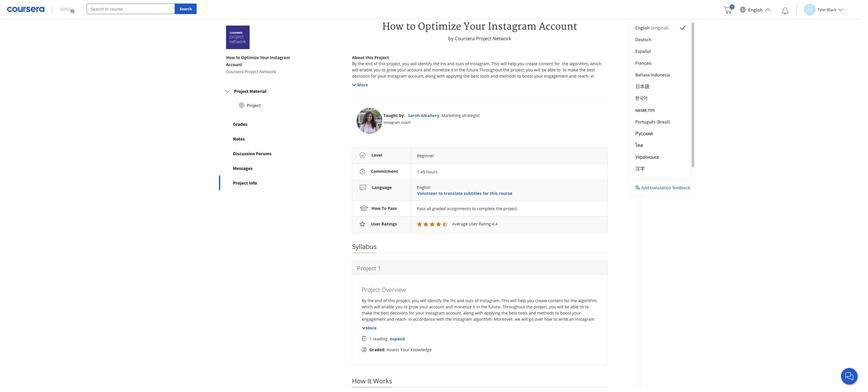 Task type: vqa. For each thing, say whether or not it's contained in the screenshot.
bio in the By the end of this project, you will identify the Ins and outs of Instagram. This will help you create content for  the algorithm, which will enable you to grow your account and monetize it in the future. Throughout the project, you will be able to  to make the best decisions for your Instagram account, along with applying the best tools and methods to boost your engagement and reach- in accordance with the Instagram algorithm. Moreover, we will go over how to write an Instagram bio and we will use different tools to create Instagram story highlights that are essential for your business. This guided project is best for Instagram users who are looking towards growing their account and increasing their business presence through InstagramIn this project we will use some free tools like Canva, which will help you make different designs easily and the best thing about Canva is that it's free!
yes



Task type: locate. For each thing, give the bounding box(es) containing it.
are
[[425, 86, 431, 91], [451, 92, 458, 97], [505, 323, 512, 328], [438, 329, 444, 334]]

1 vertical spatial looking
[[445, 329, 459, 334]]

1 horizontal spatial enable
[[382, 304, 395, 310]]

optimize up by
[[418, 21, 461, 33]]

highlights
[[397, 86, 415, 91], [477, 323, 496, 328]]

1 vertical spatial boost
[[561, 310, 572, 316]]

instagram.
[[470, 61, 491, 66], [480, 298, 501, 303]]

syllabus
[[352, 242, 377, 251]]

presence inside "by the end of this project, you will identify the ins and outs of instagram. this will help you create content for  the algorithm, which will enable you to grow your account and monetize it in the future. throughout the project, you will be able to  to make the best decisions for your instagram account, along with applying the best tools and methods to boost your engagement and reach- in accordance with the instagram algorithm. moreover, we will go over how to write an instagram bio and we will use different tools to create instagram story highlights that are essential for your business. this guided project is best for instagram users who are looking towards growing their account and increasing their business presence through instagramin this project we will use some free tools like canva, which will help you make different designs easily and the best thing about canva is that it's free!"
[[577, 329, 594, 334]]

story inside about this project by the end of this project, you will identify the ins and outs of instagram. this will help you create content for  the algorithm, which will enable you to grow your account and monetize it in the future.throughout the project, you will be able to  to make the best decisions for your instagram account, along with applying the best tools and methods to boost your engagement and reach- in accordance with the instagram algorithm. moreover, we will go over how to write an instagram bio and we will use different tools to create instagram story highlights that are essential for your business. this guided project is best for instagram users who are looking towards growing their account and increasing their business presence through instagram in this project we will use some free tools like canva, which will help you make different designs easily and the best thing about canva is that it's free!
[[386, 86, 396, 91]]

0 vertical spatial story
[[386, 86, 396, 91]]

0 vertical spatial boost
[[523, 73, 533, 79]]

coursera up project material
[[226, 69, 244, 74]]

it's inside about this project by the end of this project, you will identify the ins and outs of instagram. this will help you create content for  the algorithm, which will enable you to grow your account and monetize it in the future.throughout the project, you will be able to  to make the best decisions for your instagram account, along with applying the best tools and methods to boost your engagement and reach- in accordance with the instagram algorithm. moreover, we will go over how to write an instagram bio and we will use different tools to create instagram story highlights that are essential for your business. this guided project is best for instagram users who are looking towards growing their account and increasing their business presence through instagram in this project we will use some free tools like canva, which will help you make different designs easily and the best thing about canva is that it's free!
[[378, 116, 383, 122]]

growing down "future."
[[477, 329, 492, 334]]

project inside how to optimize your instagram account by coursera project network
[[476, 35, 492, 42]]

identify
[[418, 61, 432, 66], [428, 298, 442, 303]]

1 vertical spatial ins
[[450, 298, 456, 303]]

highlights down "future."
[[477, 323, 496, 328]]

project up taught
[[375, 92, 389, 97]]

canva inside "by the end of this project, you will identify the ins and outs of instagram. this will help you create content for  the algorithm, which will enable you to grow your account and monetize it in the future. throughout the project, you will be able to  to make the best decisions for your instagram account, along with applying the best tools and methods to boost your engagement and reach- in accordance with the instagram algorithm. moreover, we will go over how to write an instagram bio and we will use different tools to create instagram story highlights that are essential for your business. this guided project is best for instagram users who are looking towards growing their account and increasing their business presence through instagramin this project we will use some free tools like canva, which will help you make different designs easily and the best thing about canva is that it's free!"
[[410, 341, 422, 347]]

project inside how to optimize your instagram account coursera project network
[[245, 69, 259, 74]]

network inside how to optimize your instagram account coursera project network
[[260, 69, 276, 74]]

0 horizontal spatial who
[[429, 329, 437, 334]]

1 horizontal spatial end
[[375, 298, 383, 303]]

how for how it works
[[352, 376, 366, 385]]

optimize for how to optimize your instagram account coursera project network
[[241, 54, 259, 60]]

1 vertical spatial account,
[[446, 310, 462, 316]]

users up knowledge
[[417, 329, 427, 334]]

instagram. up "future.throughout"
[[470, 61, 491, 66]]

português (brasil)
[[636, 119, 671, 125]]

assignments
[[447, 206, 471, 211]]

engagement inside about this project by the end of this project, you will identify the ins and outs of instagram. this will help you create content for  the algorithm, which will enable you to grow your account and monetize it in the future.throughout the project, you will be able to  to make the best decisions for your instagram account, along with applying the best tools and methods to boost your engagement and reach- in accordance with the instagram algorithm. moreover, we will go over how to write an instagram bio and we will use different tools to create instagram story highlights that are essential for your business. this guided project is best for instagram users who are looking towards growing their account and increasing their business presence through instagram in this project we will use some free tools like canva, which will help you make different designs easily and the best thing about canva is that it's free!
[[544, 73, 568, 79]]

towards inside about this project by the end of this project, you will identify the ins and outs of instagram. this will help you create content for  the algorithm, which will enable you to grow your account and monetize it in the future.throughout the project, you will be able to  to make the best decisions for your instagram account, along with applying the best tools and methods to boost your engagement and reach- in accordance with the instagram algorithm. moreover, we will go over how to write an instagram bio and we will use different tools to create instagram story highlights that are essential for your business. this guided project is best for instagram users who are looking towards growing their account and increasing their business presence through instagram in this project we will use some free tools like canva, which will help you make different designs easily and the best thing about canva is that it's free!
[[474, 92, 489, 97]]

1 vertical spatial it
[[473, 304, 476, 310]]

users
[[430, 92, 441, 97], [417, 329, 427, 334]]

1 horizontal spatial engagement
[[544, 73, 568, 79]]

1 vertical spatial engagement
[[362, 316, 386, 322]]

0 vertical spatial account
[[539, 21, 578, 33]]

create
[[526, 61, 538, 66], [352, 86, 364, 91], [536, 298, 548, 303], [433, 323, 445, 328]]

0 horizontal spatial able
[[548, 67, 556, 73]]

more up the stacked file image on the left bottom of the page
[[366, 325, 377, 331]]

reach-
[[578, 73, 590, 79], [396, 316, 408, 322]]

1 vertical spatial network
[[260, 69, 276, 74]]

0 vertical spatial like
[[432, 110, 439, 116]]

grow
[[387, 67, 397, 73], [409, 304, 419, 310]]

that up sarah alkahery link
[[416, 86, 424, 91]]

users inside "by the end of this project, you will identify the ins and outs of instagram. this will help you create content for  the algorithm, which will enable you to grow your account and monetize it in the future. throughout the project, you will be able to  to make the best decisions for your instagram account, along with applying the best tools and methods to boost your engagement and reach- in accordance with the instagram algorithm. moreover, we will go over how to write an instagram bio and we will use different tools to create instagram story highlights that are essential for your business. this guided project is best for instagram users who are looking towards growing their account and increasing their business presence through instagramin this project we will use some free tools like canva, which will help you make different designs easily and the best thing about canva is that it's free!"
[[417, 329, 427, 334]]

0 horizontal spatial grow
[[387, 67, 397, 73]]

tyler black button
[[797, 4, 843, 15]]

1 user from the left
[[371, 221, 381, 227]]

free! inside about this project by the end of this project, you will identify the ins and outs of instagram. this will help you create content for  the algorithm, which will enable you to grow your account and monetize it in the future.throughout the project, you will be able to  to make the best decisions for your instagram account, along with applying the best tools and methods to boost your engagement and reach- in accordance with the instagram algorithm. moreover, we will go over how to write an instagram bio and we will use different tools to create instagram story highlights that are essential for your business. this guided project is best for instagram users who are looking towards growing their account and increasing their business presence through instagram in this project we will use some free tools like canva, which will help you make different designs easily and the best thing about canva is that it's free!
[[384, 116, 393, 122]]

through inside "by the end of this project, you will identify the ins and outs of instagram. this will help you create content for  the algorithm, which will enable you to grow your account and monetize it in the future. throughout the project, you will be able to  to make the best decisions for your instagram account, along with applying the best tools and methods to boost your engagement and reach- in accordance with the instagram algorithm. moreover, we will go over how to write an instagram bio and we will use different tools to create instagram story highlights that are essential for your business. this guided project is best for instagram users who are looking towards growing their account and increasing their business presence through instagramin this project we will use some free tools like canva, which will help you make different designs easily and the best thing about canva is that it's free!"
[[362, 335, 377, 341]]

highlights inside about this project by the end of this project, you will identify the ins and outs of instagram. this will help you create content for  the algorithm, which will enable you to grow your account and monetize it in the future.throughout the project, you will be able to  to make the best decisions for your instagram account, along with applying the best tools and methods to boost your engagement and reach- in accordance with the instagram algorithm. moreover, we will go over how to write an instagram bio and we will use different tools to create instagram story highlights that are essential for your business. this guided project is best for instagram users who are looking towards growing their account and increasing their business presence through instagram in this project we will use some free tools like canva, which will help you make different designs easily and the best thing about canva is that it's free!
[[397, 86, 415, 91]]

1 horizontal spatial account,
[[446, 310, 462, 316]]

canva
[[352, 116, 364, 122], [410, 341, 422, 347]]

1 vertical spatial presence
[[577, 329, 594, 334]]

0 horizontal spatial it
[[451, 67, 454, 73]]

deutsch button
[[631, 34, 691, 45]]

able inside about this project by the end of this project, you will identify the ins and outs of instagram. this will help you create content for  the algorithm, which will enable you to grow your account and monetize it in the future.throughout the project, you will be able to  to make the best decisions for your instagram account, along with applying the best tools and methods to boost your engagement and reach- in accordance with the instagram algorithm. moreover, we will go over how to write an instagram bio and we will use different tools to create instagram story highlights that are essential for your business. this guided project is best for instagram users who are looking towards growing their account and increasing their business presence through instagram in this project we will use some free tools like canva, which will help you make different designs easily and the best thing about canva is that it's free!
[[548, 67, 556, 73]]

1 up project overview
[[378, 264, 381, 272]]

pass left all
[[417, 206, 426, 211]]

account inside how to optimize your instagram account by coursera project network
[[539, 21, 578, 33]]

english up volunteer
[[417, 185, 431, 190]]

1 vertical spatial 1
[[370, 336, 372, 342]]

this
[[492, 61, 500, 66], [352, 92, 360, 97], [502, 298, 509, 303], [566, 323, 574, 328]]

by
[[352, 61, 357, 66], [362, 298, 367, 303]]

story
[[386, 86, 396, 91], [466, 323, 476, 328]]

more down about
[[357, 82, 368, 88]]

0 vertical spatial enable
[[360, 67, 373, 73]]

thing inside about this project by the end of this project, you will identify the ins and outs of instagram. this will help you create content for  the algorithm, which will enable you to grow your account and monetize it in the future.throughout the project, you will be able to  to make the best decisions for your instagram account, along with applying the best tools and methods to boost your engagement and reach- in accordance with the instagram algorithm. moreover, we will go over how to write an instagram bio and we will use different tools to create instagram story highlights that are essential for your business. this guided project is best for instagram users who are looking towards growing their account and increasing their business presence through instagram in this project we will use some free tools like canva, which will help you make different designs easily and the best thing about canva is that it's free!
[[573, 110, 583, 116]]

0 vertical spatial about
[[584, 110, 595, 116]]

to inside english volunteer to translate subtitles for this course
[[439, 191, 443, 196]]

guided inside about this project by the end of this project, you will identify the ins and outs of instagram. this will help you create content for  the algorithm, which will enable you to grow your account and monetize it in the future.throughout the project, you will be able to  to make the best decisions for your instagram account, along with applying the best tools and methods to boost your engagement and reach- in accordance with the instagram algorithm. moreover, we will go over how to write an instagram bio and we will use different tools to create instagram story highlights that are essential for your business. this guided project is best for instagram users who are looking towards growing their account and increasing their business presence through instagram in this project we will use some free tools like canva, which will help you make different designs easily and the best thing about canva is that it's free!
[[361, 92, 374, 97]]

volunteer to translate subtitles for this course link
[[417, 191, 513, 196]]

account,
[[408, 73, 424, 79], [446, 310, 462, 316]]

1 horizontal spatial bio
[[535, 79, 541, 85]]

strategist
[[462, 113, 480, 118]]

1 vertical spatial your
[[260, 54, 269, 60]]

1 vertical spatial highlights
[[477, 323, 496, 328]]

0 vertical spatial instagram.
[[470, 61, 491, 66]]

your inside how to optimize your instagram account by coursera project network
[[464, 21, 486, 33]]

is up taught
[[390, 92, 393, 97]]

0 vertical spatial designs
[[521, 110, 535, 116]]

optimize inside how to optimize your instagram account by coursera project network
[[418, 21, 461, 33]]

0 vertical spatial some
[[401, 110, 412, 116]]

1 vertical spatial write
[[559, 316, 569, 322]]

grow inside about this project by the end of this project, you will identify the ins and outs of instagram. this will help you create content for  the algorithm, which will enable you to grow your account and monetize it in the future.throughout the project, you will be able to  to make the best decisions for your instagram account, along with applying the best tools and methods to boost your engagement and reach- in accordance with the instagram algorithm. moreover, we will go over how to write an instagram bio and we will use different tools to create instagram story highlights that are essential for your business. this guided project is best for instagram users who are looking towards growing their account and increasing their business presence through instagram in this project we will use some free tools like canva, which will help you make different designs easily and the best thing about canva is that it's free!
[[387, 67, 397, 73]]

looking inside "by the end of this project, you will identify the ins and outs of instagram. this will help you create content for  the algorithm, which will enable you to grow your account and monetize it in the future. throughout the project, you will be able to  to make the best decisions for your instagram account, along with applying the best tools and methods to boost your engagement and reach- in accordance with the instagram algorithm. moreover, we will go over how to write an instagram bio and we will use different tools to create instagram story highlights that are essential for your business. this guided project is best for instagram users who are looking towards growing their account and increasing their business presence through instagramin this project we will use some free tools like canva, which will help you make different designs easily and the best thing about canva is that it's free!"
[[445, 329, 459, 334]]

chat with us image
[[845, 372, 855, 381]]

1 vertical spatial applying
[[484, 310, 501, 316]]

over inside about this project by the end of this project, you will identify the ins and outs of instagram. this will help you create content for  the algorithm, which will enable you to grow your account and monetize it in the future.throughout the project, you will be able to  to make the best decisions for your instagram account, along with applying the best tools and methods to boost your engagement and reach- in accordance with the instagram algorithm. moreover, we will go over how to write an instagram bio and we will use different tools to create instagram story highlights that are essential for your business. this guided project is best for instagram users who are looking towards growing their account and increasing their business presence through instagram in this project we will use some free tools like canva, which will help you make different designs easily and the best thing about canva is that it's free!
[[474, 79, 482, 85]]

their
[[507, 92, 516, 97], [562, 92, 571, 97], [493, 329, 502, 334], [549, 329, 558, 334]]

content inside "by the end of this project, you will identify the ins and outs of instagram. this will help you create content for  the algorithm, which will enable you to grow your account and monetize it in the future. throughout the project, you will be able to  to make the best decisions for your instagram account, along with applying the best tools and methods to boost your engagement and reach- in accordance with the instagram algorithm. moreover, we will go over how to write an instagram bio and we will use different tools to create instagram story highlights that are essential for your business. this guided project is best for instagram users who are looking towards growing their account and increasing their business presence through instagramin this project we will use some free tools like canva, which will help you make different designs easily and the best thing about canva is that it's free!"
[[549, 298, 563, 303]]

looking
[[459, 92, 473, 97], [445, 329, 459, 334]]

1 horizontal spatial write
[[559, 316, 569, 322]]

français
[[636, 60, 652, 66]]

0 vertical spatial be
[[542, 67, 547, 73]]

assignment image
[[362, 347, 367, 352]]

coursera right by
[[455, 35, 475, 42]]

boost inside "by the end of this project, you will identify the ins and outs of instagram. this will help you create content for  the algorithm, which will enable you to grow your account and monetize it in the future. throughout the project, you will be able to  to make the best decisions for your instagram account, along with applying the best tools and methods to boost your engagement and reach- in accordance with the instagram algorithm. moreover, we will go over how to write an instagram bio and we will use different tools to create instagram story highlights that are essential for your business. this guided project is best for instagram users who are looking towards growing their account and increasing their business presence through instagramin this project we will use some free tools like canva, which will help you make different designs easily and the best thing about canva is that it's free!"
[[561, 310, 572, 316]]

project up knowledge
[[411, 335, 424, 341]]

along inside about this project by the end of this project, you will identify the ins and outs of instagram. this will help you create content for  the algorithm, which will enable you to grow your account and monetize it in the future.throughout the project, you will be able to  to make the best decisions for your instagram account, along with applying the best tools and methods to boost your engagement and reach- in accordance with the instagram algorithm. moreover, we will go over how to write an instagram bio and we will use different tools to create instagram story highlights that are essential for your business. this guided project is best for instagram users who are looking towards growing their account and increasing their business presence through instagram in this project we will use some free tools like canva, which will help you make different designs easily and the best thing about canva is that it's free!
[[425, 73, 436, 79]]

1 vertical spatial more
[[366, 325, 377, 331]]

about this project by the end of this project, you will identify the ins and outs of instagram. this will help you create content for  the algorithm, which will enable you to grow your account and monetize it in the future.throughout the project, you will be able to  to make the best decisions for your instagram account, along with applying the best tools and methods to boost your engagement and reach- in accordance with the instagram algorithm. moreover, we will go over how to write an instagram bio and we will use different tools to create instagram story highlights that are essential for your business. this guided project is best for instagram users who are looking towards growing their account and increasing their business presence through instagram in this project we will use some free tools like canva, which will help you make different designs easily and the best thing about canva is that it's free!
[[352, 55, 609, 122]]

who up marketing
[[442, 92, 450, 97]]

0 horizontal spatial end
[[365, 61, 373, 66]]

more for taught
[[357, 82, 368, 88]]

growing down "future.throughout"
[[490, 92, 506, 97]]

like inside "by the end of this project, you will identify the ins and outs of instagram. this will help you create content for  the algorithm, which will enable you to grow your account and monetize it in the future. throughout the project, you will be able to  to make the best decisions for your instagram account, along with applying the best tools and methods to boost your engagement and reach- in accordance with the instagram algorithm. moreover, we will go over how to write an instagram bio and we will use different tools to create instagram story highlights that are essential for your business. this guided project is best for instagram users who are looking towards growing their account and increasing their business presence through instagramin this project we will use some free tools like canva, which will help you make different designs easily and the best thing about canva is that it's free!"
[[478, 335, 485, 341]]

0 vertical spatial your
[[464, 21, 486, 33]]

more button
[[352, 82, 368, 88], [362, 325, 377, 331]]

1 horizontal spatial able
[[571, 304, 579, 310]]

1 vertical spatial be
[[565, 304, 570, 310]]

0 horizontal spatial boost
[[523, 73, 533, 79]]

to inside how to optimize your instagram account by coursera project network
[[406, 21, 416, 33]]

1 vertical spatial canva
[[410, 341, 422, 347]]

growing inside "by the end of this project, you will identify the ins and outs of instagram. this will help you create content for  the algorithm, which will enable you to grow your account and monetize it in the future. throughout the project, you will be able to  to make the best decisions for your instagram account, along with applying the best tools and methods to boost your engagement and reach- in accordance with the instagram algorithm. moreover, we will go over how to write an instagram bio and we will use different tools to create instagram story highlights that are essential for your business. this guided project is best for instagram users who are looking towards growing their account and increasing their business presence through instagramin this project we will use some free tools like canva, which will help you make different designs easily and the best thing about canva is that it's free!"
[[477, 329, 492, 334]]

more button down about
[[352, 82, 368, 88]]

through up assignment image
[[362, 335, 377, 341]]

it's
[[378, 116, 383, 122], [436, 341, 441, 347]]

highlights up 'by:'
[[397, 86, 415, 91]]

methods
[[499, 73, 516, 79], [537, 310, 555, 316]]

who inside about this project by the end of this project, you will identify the ins and outs of instagram. this will help you create content for  the algorithm, which will enable you to grow your account and monetize it in the future.throughout the project, you will be able to  to make the best decisions for your instagram account, along with applying the best tools and methods to boost your engagement and reach- in accordance with the instagram algorithm. moreover, we will go over how to write an instagram bio and we will use different tools to create instagram story highlights that are essential for your business. this guided project is best for instagram users who are looking towards growing their account and increasing their business presence through instagram in this project we will use some free tools like canva, which will help you make different designs easily and the best thing about canva is that it's free!
[[442, 92, 450, 97]]

1 horizontal spatial business.
[[547, 323, 565, 328]]

pass all graded assignments to complete the project.
[[417, 206, 518, 211]]

through inside about this project by the end of this project, you will identify the ins and outs of instagram. this will help you create content for  the algorithm, which will enable you to grow your account and monetize it in the future.throughout the project, you will be able to  to make the best decisions for your instagram account, along with applying the best tools and methods to boost your engagement and reach- in accordance with the instagram algorithm. moreover, we will go over how to write an instagram bio and we will use different tools to create instagram story highlights that are essential for your business. this guided project is best for instagram users who are looking towards growing their account and increasing their business presence through instagram in this project we will use some free tools like canva, which will help you make different designs easily and the best thing about canva is that it's free!
[[352, 98, 368, 104]]

enable down about
[[360, 67, 373, 73]]

english right shopping cart: 1 item icon on the right top of the page
[[749, 7, 763, 13]]

0 horizontal spatial users
[[417, 329, 427, 334]]

español
[[636, 48, 652, 54]]

users up ,
[[430, 92, 441, 97]]

0 horizontal spatial write
[[498, 79, 507, 85]]

user left the ratings at bottom left
[[371, 221, 381, 227]]

over inside "by the end of this project, you will identify the ins and outs of instagram. this will help you create content for  the algorithm, which will enable you to grow your account and monetize it in the future. throughout the project, you will be able to  to make the best decisions for your instagram account, along with applying the best tools and methods to boost your engagement and reach- in accordance with the instagram algorithm. moreover, we will go over how to write an instagram bio and we will use different tools to create instagram story highlights that are essential for your business. this guided project is best for instagram users who are looking towards growing their account and increasing their business presence through instagramin this project we will use some free tools like canva, which will help you make different designs easily and the best thing about canva is that it's free!"
[[535, 316, 543, 322]]

users inside about this project by the end of this project, you will identify the ins and outs of instagram. this will help you create content for  the algorithm, which will enable you to grow your account and monetize it in the future.throughout the project, you will be able to  to make the best decisions for your instagram account, along with applying the best tools and methods to boost your engagement and reach- in accordance with the instagram algorithm. moreover, we will go over how to write an instagram bio and we will use different tools to create instagram story highlights that are essential for your business. this guided project is best for instagram users who are looking towards growing their account and increasing their business presence through instagram in this project we will use some free tools like canva, which will help you make different designs easily and the best thing about canva is that it's free!
[[430, 92, 441, 97]]

discussion forums link
[[219, 146, 304, 161]]

by down project overview
[[362, 298, 367, 303]]

1 vertical spatial decisions
[[390, 310, 408, 316]]

0 horizontal spatial over
[[474, 79, 482, 85]]

business
[[572, 92, 589, 97], [559, 329, 576, 334]]

volunteer
[[417, 191, 438, 196]]

coursera image
[[7, 5, 44, 14]]

instagram
[[488, 21, 537, 33], [270, 54, 290, 60], [388, 73, 407, 79], [392, 79, 411, 85], [514, 79, 534, 85], [365, 86, 385, 91], [410, 92, 429, 97], [369, 98, 388, 104], [384, 120, 400, 125], [426, 310, 445, 316], [453, 316, 472, 322], [576, 316, 595, 322], [446, 323, 465, 328], [397, 329, 416, 334]]

is up knowledge
[[423, 341, 426, 347]]

한국어
[[636, 95, 648, 101]]

complete
[[477, 206, 495, 211]]

canva,
[[440, 110, 453, 116], [486, 335, 498, 341]]

0 vertical spatial canva
[[352, 116, 364, 122]]

make
[[568, 67, 579, 73], [491, 110, 502, 116], [362, 310, 373, 316], [537, 335, 548, 341]]

how for how to pass
[[372, 206, 381, 211]]

is
[[390, 92, 393, 97], [365, 116, 368, 122], [376, 329, 379, 334], [423, 341, 426, 347]]

coursera inside how to optimize your instagram account by coursera project network
[[455, 35, 475, 42]]

1 horizontal spatial moreover,
[[494, 316, 514, 322]]

0 vertical spatial monetize
[[432, 67, 450, 73]]

enable down project overview
[[382, 304, 395, 310]]

0 vertical spatial increasing
[[542, 92, 561, 97]]

0 vertical spatial go
[[468, 79, 473, 85]]

1 horizontal spatial canva,
[[486, 335, 498, 341]]

designs inside about this project by the end of this project, you will identify the ins and outs of instagram. this will help you create content for  the algorithm, which will enable you to grow your account and monetize it in the future.throughout the project, you will be able to  to make the best decisions for your instagram account, along with applying the best tools and methods to boost your engagement and reach- in accordance with the instagram algorithm. moreover, we will go over how to write an instagram bio and we will use different tools to create instagram story highlights that are essential for your business. this guided project is best for instagram users who are looking towards growing their account and increasing their business presence through instagram in this project we will use some free tools like canva, which will help you make different designs easily and the best thing about canva is that it's free!
[[521, 110, 535, 116]]

deutsch
[[636, 36, 652, 42]]

english for english ( original )
[[636, 25, 650, 31]]

0 vertical spatial more
[[357, 82, 368, 88]]

pass
[[388, 206, 397, 211], [417, 206, 426, 211]]

1 vertical spatial easily
[[582, 335, 593, 341]]

reach- inside "by the end of this project, you will identify the ins and outs of instagram. this will help you create content for  the algorithm, which will enable you to grow your account and monetize it in the future. throughout the project, you will be able to  to make the best decisions for your instagram account, along with applying the best tools and methods to boost your engagement and reach- in accordance with the instagram algorithm. moreover, we will go over how to write an instagram bio and we will use different tools to create instagram story highlights that are essential for your business. this guided project is best for instagram users who are looking towards growing their account and increasing their business presence through instagramin this project we will use some free tools like canva, which will help you make different designs easily and the best thing about canva is that it's free!"
[[396, 316, 408, 322]]

business.
[[467, 86, 485, 91], [547, 323, 565, 328]]

we
[[454, 79, 460, 85], [550, 79, 556, 85], [380, 110, 385, 116], [515, 316, 521, 322], [377, 323, 383, 328], [425, 335, 431, 341]]

through
[[352, 98, 368, 104], [362, 335, 377, 341]]

growing inside about this project by the end of this project, you will identify the ins and outs of instagram. this will help you create content for  the algorithm, which will enable you to grow your account and monetize it in the future.throughout the project, you will be able to  to make the best decisions for your instagram account, along with applying the best tools and methods to boost your engagement and reach- in accordance with the instagram algorithm. moreover, we will go over how to write an instagram bio and we will use different tools to create instagram story highlights that are essential for your business. this guided project is best for instagram users who are looking towards growing their account and increasing their business presence through instagram in this project we will use some free tools like canva, which will help you make different designs easily and the best thing about canva is that it's free!
[[490, 92, 506, 97]]

coursera inside how to optimize your instagram account coursera project network
[[226, 69, 244, 74]]

1 vertical spatial coursera
[[226, 69, 244, 74]]

increasing inside about this project by the end of this project, you will identify the ins and outs of instagram. this will help you create content for  the algorithm, which will enable you to grow your account and monetize it in the future.throughout the project, you will be able to  to make the best decisions for your instagram account, along with applying the best tools and methods to boost your engagement and reach- in accordance with the instagram algorithm. moreover, we will go over how to write an instagram bio and we will use different tools to create instagram story highlights that are essential for your business. this guided project is best for instagram users who are looking towards growing their account and increasing their business presence through instagram in this project we will use some free tools like canva, which will help you make different designs easily and the best thing about canva is that it's free!
[[542, 92, 561, 97]]

add translation feedback button
[[633, 182, 693, 194]]

1 vertical spatial grow
[[409, 304, 419, 310]]

by down about
[[352, 61, 357, 66]]

0 vertical spatial account,
[[408, 73, 424, 79]]

日本語
[[636, 84, 650, 89]]

0 vertical spatial business
[[572, 92, 589, 97]]

essential down the throughout
[[513, 323, 530, 328]]

outs inside about this project by the end of this project, you will identify the ins and outs of instagram. this will help you create content for  the algorithm, which will enable you to grow your account and monetize it in the future.throughout the project, you will be able to  to make the best decisions for your instagram account, along with applying the best tools and methods to boost your engagement and reach- in accordance with the instagram algorithm. moreover, we will go over how to write an instagram bio and we will use different tools to create instagram story highlights that are essential for your business. this guided project is best for instagram users who are looking towards growing their account and increasing their business presence through instagram in this project we will use some free tools like canva, which will help you make different designs easily and the best thing about canva is that it's free!
[[456, 61, 464, 66]]

0 horizontal spatial essential
[[432, 86, 449, 91]]

more
[[357, 82, 368, 88], [366, 325, 377, 331]]

user left "rating"
[[469, 221, 478, 227]]

your
[[464, 21, 486, 33], [260, 54, 269, 60], [401, 347, 410, 353]]

1 vertical spatial growing
[[477, 329, 492, 334]]

1 horizontal spatial canva
[[410, 341, 422, 347]]

english inside english volunteer to translate subtitles for this course
[[417, 185, 431, 190]]

more button up the stacked file image on the left bottom of the page
[[362, 325, 377, 331]]

1 right the stacked file image on the left bottom of the page
[[370, 336, 372, 342]]

1 vertical spatial able
[[571, 304, 579, 310]]

canva inside about this project by the end of this project, you will identify the ins and outs of instagram. this will help you create content for  the algorithm, which will enable you to grow your account and monetize it in the future.throughout the project, you will be able to  to make the best decisions for your instagram account, along with applying the best tools and methods to boost your engagement and reach- in accordance with the instagram algorithm. moreover, we will go over how to write an instagram bio and we will use different tools to create instagram story highlights that are essential for your business. this guided project is best for instagram users who are looking towards growing their account and increasing their business presence through instagram in this project we will use some free tools like canva, which will help you make different designs easily and the best thing about canva is that it's free!
[[352, 116, 364, 122]]

2 user from the left
[[469, 221, 478, 227]]

1 vertical spatial it's
[[436, 341, 441, 347]]

along
[[425, 73, 436, 79], [463, 310, 474, 316]]

0 horizontal spatial methods
[[499, 73, 516, 79]]

0 horizontal spatial english
[[417, 185, 431, 190]]

0 vertical spatial coursera
[[455, 35, 475, 42]]

essential up ,
[[432, 86, 449, 91]]

tools
[[480, 73, 490, 79], [590, 79, 600, 85], [422, 110, 431, 116], [518, 310, 528, 316], [417, 323, 427, 328], [468, 335, 477, 341]]

1 horizontal spatial easily
[[582, 335, 593, 341]]

expand button
[[390, 336, 405, 342]]

bio
[[535, 79, 541, 85], [362, 323, 368, 328]]

account inside how to optimize your instagram account coursera project network
[[226, 61, 242, 67]]

instagram. up "future."
[[480, 298, 501, 303]]

1 horizontal spatial boost
[[561, 310, 572, 316]]

english inside english menu
[[636, 25, 650, 31]]

1 vertical spatial english
[[636, 25, 650, 31]]

applying inside about this project by the end of this project, you will identify the ins and outs of instagram. this will help you create content for  the algorithm, which will enable you to grow your account and monetize it in the future.throughout the project, you will be able to  to make the best decisions for your instagram account, along with applying the best tools and methods to boost your engagement and reach- in accordance with the instagram algorithm. moreover, we will go over how to write an instagram bio and we will use different tools to create instagram story highlights that are essential for your business. this guided project is best for instagram users who are looking towards growing their account and increasing their business presence through instagram in this project we will use some free tools like canva, which will help you make different designs easily and the best thing about canva is that it's free!
[[446, 73, 463, 79]]

english left (
[[636, 25, 650, 31]]

0 horizontal spatial how
[[483, 79, 492, 85]]

1 horizontal spatial go
[[529, 316, 534, 322]]

0 horizontal spatial your
[[260, 54, 269, 60]]

pass right to
[[388, 206, 397, 211]]

0 vertical spatial highlights
[[397, 86, 415, 91]]

some inside about this project by the end of this project, you will identify the ins and outs of instagram. this will help you create content for  the algorithm, which will enable you to grow your account and monetize it in the future.throughout the project, you will be able to  to make the best decisions for your instagram account, along with applying the best tools and methods to boost your engagement and reach- in accordance with the instagram algorithm. moreover, we will go over how to write an instagram bio and we will use different tools to create instagram story highlights that are essential for your business. this guided project is best for instagram users who are looking towards growing their account and increasing their business presence through instagram in this project we will use some free tools like canva, which will help you make different designs easily and the best thing about canva is that it's free!
[[401, 110, 412, 116]]

0 horizontal spatial business.
[[467, 86, 485, 91]]

optimize
[[418, 21, 461, 33], [241, 54, 259, 60]]

how for how to optimize your instagram account by coursera project network
[[383, 21, 404, 33]]

through up in
[[352, 98, 368, 104]]

your
[[398, 67, 406, 73], [378, 73, 387, 79], [535, 73, 543, 79], [457, 86, 466, 91], [420, 304, 428, 310], [416, 310, 425, 316], [573, 310, 581, 316], [537, 323, 546, 328]]

algorithm. inside "by the end of this project, you will identify the ins and outs of instagram. this will help you create content for  the algorithm, which will enable you to grow your account and monetize it in the future. throughout the project, you will be able to  to make the best decisions for your instagram account, along with applying the best tools and methods to boost your engagement and reach- in accordance with the instagram algorithm. moreover, we will go over how to write an instagram bio and we will use different tools to create instagram story highlights that are essential for your business. this guided project is best for instagram users who are looking towards growing their account and increasing their business presence through instagramin this project we will use some free tools like canva, which will help you make different designs easily and the best thing about canva is that it's free!"
[[474, 316, 493, 322]]

1 horizontal spatial coursera
[[455, 35, 475, 42]]

0 vertical spatial it
[[451, 67, 454, 73]]

hours
[[426, 169, 438, 175]]

how inside how to optimize your instagram account by coursera project network
[[383, 21, 404, 33]]

canva down in
[[352, 116, 364, 122]]

that left taught
[[369, 116, 377, 122]]

applying inside "by the end of this project, you will identify the ins and outs of instagram. this will help you create content for  the algorithm, which will enable you to grow your account and monetize it in the future. throughout the project, you will be able to  to make the best decisions for your instagram account, along with applying the best tools and methods to boost your engagement and reach- in accordance with the instagram algorithm. moreover, we will go over how to write an instagram bio and we will use different tools to create instagram story highlights that are essential for your business. this guided project is best for instagram users who are looking towards growing their account and increasing their business presence through instagramin this project we will use some free tools like canva, which will help you make different designs easily and the best thing about canva is that it's free!"
[[484, 310, 501, 316]]

towards inside "by the end of this project, you will identify the ins and outs of instagram. this will help you create content for  the algorithm, which will enable you to grow your account and monetize it in the future. throughout the project, you will be able to  to make the best decisions for your instagram account, along with applying the best tools and methods to boost your engagement and reach- in accordance with the instagram algorithm. moreover, we will go over how to write an instagram bio and we will use different tools to create instagram story highlights that are essential for your business. this guided project is best for instagram users who are looking towards growing their account and increasing their business presence through instagramin this project we will use some free tools like canva, which will help you make different designs easily and the best thing about canva is that it's free!"
[[460, 329, 476, 334]]

1 horizontal spatial network
[[493, 35, 512, 42]]

monetize
[[432, 67, 450, 73], [454, 304, 472, 310]]

decisions down about
[[352, 73, 370, 79]]

1 horizontal spatial guided
[[575, 323, 588, 328]]

0 vertical spatial easily
[[536, 110, 547, 116]]

0 horizontal spatial about
[[398, 341, 409, 347]]

0 vertical spatial decisions
[[352, 73, 370, 79]]

1 vertical spatial thing
[[387, 341, 397, 347]]

0 vertical spatial growing
[[490, 92, 506, 97]]

show notifications image
[[782, 7, 789, 14]]

project material button
[[220, 83, 303, 99]]

canva up knowledge
[[410, 341, 422, 347]]

0 vertical spatial identify
[[418, 61, 432, 66]]

add
[[642, 185, 649, 191]]

this inside english volunteer to translate subtitles for this course
[[490, 191, 498, 196]]

(brasil)
[[657, 119, 671, 125]]

essential
[[432, 86, 449, 91], [513, 323, 530, 328]]

account for how to optimize your instagram account coursera project network
[[226, 61, 242, 67]]

optimize down the coursera project network image
[[241, 54, 259, 60]]

original
[[653, 25, 668, 31]]

algorithm, inside about this project by the end of this project, you will identify the ins and outs of instagram. this will help you create content for  the algorithm, which will enable you to grow your account and monetize it in the future.throughout the project, you will be able to  to make the best decisions for your instagram account, along with applying the best tools and methods to boost your engagement and reach- in accordance with the instagram algorithm. moreover, we will go over how to write an instagram bio and we will use different tools to create instagram story highlights that are essential for your business. this guided project is best for instagram users who are looking towards growing their account and increasing their business presence through instagram in this project we will use some free tools like canva, which will help you make different designs easily and the best thing about canva is that it's free!
[[570, 61, 589, 66]]

different
[[572, 79, 589, 85], [503, 110, 520, 116], [399, 323, 416, 328], [549, 335, 565, 341]]

identify inside "by the end of this project, you will identify the ins and outs of instagram. this will help you create content for  the algorithm, which will enable you to grow your account and monetize it in the future. throughout the project, you will be able to  to make the best decisions for your instagram account, along with applying the best tools and methods to boost your engagement and reach- in accordance with the instagram algorithm. moreover, we will go over how to write an instagram bio and we will use different tools to create instagram story highlights that are essential for your business. this guided project is best for instagram users who are looking towards growing their account and increasing their business presence through instagramin this project we will use some free tools like canva, which will help you make different designs easily and the best thing about canva is that it's free!"
[[428, 298, 442, 303]]

english inside english button
[[749, 7, 763, 13]]

looking inside about this project by the end of this project, you will identify the ins and outs of instagram. this will help you create content for  the algorithm, which will enable you to grow your account and monetize it in the future.throughout the project, you will be able to  to make the best decisions for your instagram account, along with applying the best tools and methods to boost your engagement and reach- in accordance with the instagram algorithm. moreover, we will go over how to write an instagram bio and we will use different tools to create instagram story highlights that are essential for your business. this guided project is best for instagram users who are looking towards growing their account and increasing their business presence through instagram in this project we will use some free tools like canva, which will help you make different designs easily and the best thing about canva is that it's free!
[[459, 92, 473, 97]]

한국어 button
[[631, 92, 691, 104]]

1 vertical spatial monetize
[[454, 304, 472, 310]]

project info
[[233, 180, 257, 186]]

1 vertical spatial who
[[429, 329, 437, 334]]

algorithm, inside "by the end of this project, you will identify the ins and outs of instagram. this will help you create content for  the algorithm, which will enable you to grow your account and monetize it in the future. throughout the project, you will be able to  to make the best decisions for your instagram account, along with applying the best tools and methods to boost your engagement and reach- in accordance with the instagram algorithm. moreover, we will go over how to write an instagram bio and we will use different tools to create instagram story highlights that are essential for your business. this guided project is best for instagram users who are looking towards growing their account and increasing their business presence through instagramin this project we will use some free tools like canva, which will help you make different designs easily and the best thing about canva is that it's free!"
[[578, 298, 598, 303]]

english volunteer to translate subtitles for this course
[[417, 185, 513, 196]]

moreover, inside "by the end of this project, you will identify the ins and outs of instagram. this will help you create content for  the algorithm, which will enable you to grow your account and monetize it in the future. throughout the project, you will be able to  to make the best decisions for your instagram account, along with applying the best tools and methods to boost your engagement and reach- in accordance with the instagram algorithm. moreover, we will go over how to write an instagram bio and we will use different tools to create instagram story highlights that are essential for your business. this guided project is best for instagram users who are looking towards growing their account and increasing their business presence through instagramin this project we will use some free tools like canva, which will help you make different designs easily and the best thing about canva is that it's free!"
[[494, 316, 514, 322]]

free! inside "by the end of this project, you will identify the ins and outs of instagram. this will help you create content for  the algorithm, which will enable you to grow your account and monetize it in the future. throughout the project, you will be able to  to make the best decisions for your instagram account, along with applying the best tools and methods to boost your engagement and reach- in accordance with the instagram algorithm. moreover, we will go over how to write an instagram bio and we will use different tools to create instagram story highlights that are essential for your business. this guided project is best for instagram users who are looking towards growing their account and increasing their business presence through instagramin this project we will use some free tools like canva, which will help you make different designs easily and the best thing about canva is that it's free!"
[[442, 341, 451, 347]]

language
[[372, 185, 392, 190]]

applying
[[446, 73, 463, 79], [484, 310, 501, 316]]

engagement
[[544, 73, 568, 79], [362, 316, 386, 322]]

account, inside "by the end of this project, you will identify the ins and outs of instagram. this will help you create content for  the algorithm, which will enable you to grow your account and monetize it in the future. throughout the project, you will be able to  to make the best decisions for your instagram account, along with applying the best tools and methods to boost your engagement and reach- in accordance with the instagram algorithm. moreover, we will go over how to write an instagram bio and we will use different tools to create instagram story highlights that are essential for your business. this guided project is best for instagram users who are looking towards growing their account and increasing their business presence through instagramin this project we will use some free tools like canva, which will help you make different designs easily and the best thing about canva is that it's free!"
[[446, 310, 462, 316]]

english
[[749, 7, 763, 13], [636, 25, 650, 31], [417, 185, 431, 190]]

1 horizontal spatial algorithm.
[[474, 316, 493, 322]]

1 horizontal spatial along
[[463, 310, 474, 316]]

2 vertical spatial english
[[417, 185, 431, 190]]

decisions inside "by the end of this project, you will identify the ins and outs of instagram. this will help you create content for  the algorithm, which will enable you to grow your account and monetize it in the future. throughout the project, you will be able to  to make the best decisions for your instagram account, along with applying the best tools and methods to boost your engagement and reach- in accordance with the instagram algorithm. moreover, we will go over how to write an instagram bio and we will use different tools to create instagram story highlights that are essential for your business. this guided project is best for instagram users who are looking towards growing their account and increasing their business presence through instagramin this project we will use some free tools like canva, which will help you make different designs easily and the best thing about canva is that it's free!"
[[390, 310, 408, 316]]

1 horizontal spatial about
[[584, 110, 595, 116]]

easily inside about this project by the end of this project, you will identify the ins and outs of instagram. this will help you create content for  the algorithm, which will enable you to grow your account and monetize it in the future.throughout the project, you will be able to  to make the best decisions for your instagram account, along with applying the best tools and methods to boost your engagement and reach- in accordance with the instagram algorithm. moreover, we will go over how to write an instagram bio and we will use different tools to create instagram story highlights that are essential for your business. this guided project is best for instagram users who are looking towards growing their account and increasing their business presence through instagram in this project we will use some free tools like canva, which will help you make different designs easily and the best thing about canva is that it's free!
[[536, 110, 547, 116]]

black
[[827, 7, 837, 12]]

decisions down the "overview"
[[390, 310, 408, 316]]

0 vertical spatial an
[[509, 79, 513, 85]]

0 horizontal spatial an
[[509, 79, 513, 85]]

you
[[402, 61, 410, 66], [518, 61, 525, 66], [374, 67, 381, 73], [526, 67, 533, 73], [483, 110, 490, 116], [412, 298, 419, 303], [527, 298, 535, 303], [396, 304, 403, 310], [549, 304, 557, 310], [529, 335, 536, 341]]

0 vertical spatial able
[[548, 67, 556, 73]]

bio inside about this project by the end of this project, you will identify the ins and outs of instagram. this will help you create content for  the algorithm, which will enable you to grow your account and monetize it in the future.throughout the project, you will be able to  to make the best decisions for your instagram account, along with applying the best tools and methods to boost your engagement and reach- in accordance with the instagram algorithm. moreover, we will go over how to write an instagram bio and we will use different tools to create instagram story highlights that are essential for your business. this guided project is best for instagram users who are looking towards growing their account and increasing their business presence through instagram in this project we will use some free tools like canva, which will help you make different designs easily and the best thing about canva is that it's free!
[[535, 79, 541, 85]]

0 vertical spatial business.
[[467, 86, 485, 91]]

by inside about this project by the end of this project, you will identify the ins and outs of instagram. this will help you create content for  the algorithm, which will enable you to grow your account and monetize it in the future.throughout the project, you will be able to  to make the best decisions for your instagram account, along with applying the best tools and methods to boost your engagement and reach- in accordance with the instagram algorithm. moreover, we will go over how to write an instagram bio and we will use different tools to create instagram story highlights that are essential for your business. this guided project is best for instagram users who are looking towards growing their account and increasing their business presence through instagram in this project we will use some free tools like canva, which will help you make different designs easily and the best thing about canva is that it's free!
[[352, 61, 357, 66]]

1 vertical spatial essential
[[513, 323, 530, 328]]

english for english
[[749, 7, 763, 13]]

1 horizontal spatial ins
[[450, 298, 456, 303]]

who up knowledge
[[429, 329, 437, 334]]

thing
[[573, 110, 583, 116], [387, 341, 397, 347]]

2 vertical spatial your
[[401, 347, 410, 353]]

0 horizontal spatial account
[[226, 61, 242, 67]]

0 vertical spatial content
[[539, 61, 554, 66]]

0 vertical spatial outs
[[456, 61, 464, 66]]

0 vertical spatial canva,
[[440, 110, 453, 116]]

қазақ тілі button
[[631, 104, 691, 116]]

by
[[449, 35, 454, 42]]

end inside about this project by the end of this project, you will identify the ins and outs of instagram. this will help you create content for  the algorithm, which will enable you to grow your account and monetize it in the future.throughout the project, you will be able to  to make the best decisions for your instagram account, along with applying the best tools and methods to boost your engagement and reach- in accordance with the instagram algorithm. moreover, we will go over how to write an instagram bio and we will use different tools to create instagram story highlights that are essential for your business. this guided project is best for instagram users who are looking towards growing their account and increasing their business presence through instagram in this project we will use some free tools like canva, which will help you make different designs easily and the best thing about canva is that it's free!
[[365, 61, 373, 66]]

optimize for how to optimize your instagram account by coursera project network
[[418, 21, 461, 33]]



Task type: describe. For each thing, give the bounding box(es) containing it.
by:
[[399, 113, 405, 118]]

help center image
[[846, 373, 853, 380]]

beginner
[[417, 153, 435, 159]]

日本語 button
[[631, 81, 691, 92]]

user ratings
[[371, 221, 397, 227]]

search button
[[175, 4, 197, 14]]

commitment
[[371, 169, 398, 174]]

español button
[[631, 45, 691, 57]]

1 reading expand
[[370, 336, 405, 342]]

average user rating 4.4
[[452, 221, 498, 227]]

қазақ
[[636, 107, 647, 113]]

course
[[499, 191, 513, 196]]

by the end of this project, you will identify the ins and outs of instagram. this will help you create content for  the algorithm, which will enable you to grow your account and monetize it in the future. throughout the project, you will be able to  to make the best decisions for your instagram account, along with applying the best tools and methods to boost your engagement and reach- in accordance with the instagram algorithm. moreover, we will go over how to write an instagram bio and we will use different tools to create instagram story highlights that are essential for your business. this guided project is best for instagram users who are looking towards growing their account and increasing their business presence through instagramin this project we will use some free tools like canva, which will help you make different designs easily and the best thing about canva is that it's free!
[[362, 298, 598, 347]]

project inside 'link'
[[247, 102, 261, 108]]

graded
[[432, 206, 446, 211]]

(
[[651, 25, 653, 31]]

1.45 hours
[[417, 169, 438, 175]]

,
[[440, 113, 441, 118]]

moreover, inside about this project by the end of this project, you will identify the ins and outs of instagram. this will help you create content for  the algorithm, which will enable you to grow your account and monetize it in the future.throughout the project, you will be able to  to make the best decisions for your instagram account, along with applying the best tools and methods to boost your engagement and reach- in accordance with the instagram algorithm. moreover, we will go over how to write an instagram bio and we will use different tools to create instagram story highlights that are essential for your business. this guided project is best for instagram users who are looking towards growing their account and increasing their business presence through instagram in this project we will use some free tools like canva, which will help you make different designs easily and the best thing about canva is that it's free!
[[433, 79, 453, 85]]

taught
[[384, 113, 398, 118]]

presence inside about this project by the end of this project, you will identify the ins and outs of instagram. this will help you create content for  the algorithm, which will enable you to grow your account and monetize it in the future.throughout the project, you will be able to  to make the best decisions for your instagram account, along with applying the best tools and methods to boost your engagement and reach- in accordance with the instagram algorithm. moreover, we will go over how to write an instagram bio and we will use different tools to create instagram story highlights that are essential for your business. this guided project is best for instagram users who are looking towards growing their account and increasing their business presence through instagram in this project we will use some free tools like canva, which will help you make different designs easily and the best thing about canva is that it's free!
[[590, 92, 608, 97]]

info
[[249, 180, 257, 186]]

marketing
[[442, 113, 461, 118]]

about
[[352, 55, 365, 60]]

coursera project network image
[[226, 26, 250, 49]]

project.
[[504, 206, 518, 211]]

essential inside about this project by the end of this project, you will identify the ins and outs of instagram. this will help you create content for  the algorithm, which will enable you to grow your account and monetize it in the future.throughout the project, you will be able to  to make the best decisions for your instagram account, along with applying the best tools and methods to boost your engagement and reach- in accordance with the instagram algorithm. moreover, we will go over how to write an instagram bio and we will use different tools to create instagram story highlights that are essential for your business. this guided project is best for instagram users who are looking towards growing their account and increasing their business presence through instagram in this project we will use some free tools like canva, which will help you make different designs easily and the best thing about canva is that it's free!
[[432, 86, 449, 91]]

business inside about this project by the end of this project, you will identify the ins and outs of instagram. this will help you create content for  the algorithm, which will enable you to grow your account and monetize it in the future.throughout the project, you will be able to  to make the best decisions for your instagram account, along with applying the best tools and methods to boost your engagement and reach- in accordance with the instagram algorithm. moreover, we will go over how to write an instagram bio and we will use different tools to create instagram story highlights that are essential for your business. this guided project is best for instagram users who are looking towards growing their account and increasing their business presence through instagram in this project we will use some free tools like canva, which will help you make different designs easily and the best thing about canva is that it's free!
[[572, 92, 589, 97]]

easily inside "by the end of this project, you will identify the ins and outs of instagram. this will help you create content for  the algorithm, which will enable you to grow your account and monetize it in the future. throughout the project, you will be able to  to make the best decisions for your instagram account, along with applying the best tools and methods to boost your engagement and reach- in accordance with the instagram algorithm. moreover, we will go over how to write an instagram bio and we will use different tools to create instagram story highlights that are essential for your business. this guided project is best for instagram users who are looking towards growing their account and increasing their business presence through instagramin this project we will use some free tools like canva, which will help you make different designs easily and the best thing about canva is that it's free!"
[[582, 335, 593, 341]]

1 horizontal spatial 1
[[378, 264, 381, 272]]

your inside how to optimize your instagram account coursera project network
[[260, 54, 269, 60]]

be inside about this project by the end of this project, you will identify the ins and outs of instagram. this will help you create content for  the algorithm, which will enable you to grow your account and monetize it in the future.throughout the project, you will be able to  to make the best decisions for your instagram account, along with applying the best tools and methods to boost your engagement and reach- in accordance with the instagram algorithm. moreover, we will go over how to write an instagram bio and we will use different tools to create instagram story highlights that are essential for your business. this guided project is best for instagram users who are looking towards growing their account and increasing their business presence through instagram in this project we will use some free tools like canva, which will help you make different designs easily and the best thing about canva is that it's free!
[[542, 67, 547, 73]]

average
[[452, 221, 468, 227]]

translation
[[650, 185, 672, 191]]

english for english volunteer to translate subtitles for this course
[[417, 185, 431, 190]]

about inside "by the end of this project, you will identify the ins and outs of instagram. this will help you create content for  the algorithm, which will enable you to grow your account and monetize it in the future. throughout the project, you will be able to  to make the best decisions for your instagram account, along with applying the best tools and methods to boost your engagement and reach- in accordance with the instagram algorithm. moreover, we will go over how to write an instagram bio and we will use different tools to create instagram story highlights that are essential for your business. this guided project is best for instagram users who are looking towards growing their account and increasing their business presence through instagramin this project we will use some free tools like canva, which will help you make different designs easily and the best thing about canva is that it's free!"
[[398, 341, 409, 347]]

search
[[180, 6, 192, 11]]

more for graded
[[366, 325, 377, 331]]

instagram inside how to optimize your instagram account by coursera project network
[[488, 21, 537, 33]]

enable inside about this project by the end of this project, you will identify the ins and outs of instagram. this will help you create content for  the algorithm, which will enable you to grow your account and monetize it in the future.throughout the project, you will be able to  to make the best decisions for your instagram account, along with applying the best tools and methods to boost your engagement and reach- in accordance with the instagram algorithm. moreover, we will go over how to write an instagram bio and we will use different tools to create instagram story highlights that are essential for your business. this guided project is best for instagram users who are looking towards growing their account and increasing their business presence through instagram in this project we will use some free tools like canva, which will help you make different designs easily and the best thing about canva is that it's free!
[[360, 67, 373, 73]]

decisions inside about this project by the end of this project, you will identify the ins and outs of instagram. this will help you create content for  the algorithm, which will enable you to grow your account and monetize it in the future.throughout the project, you will be able to  to make the best decisions for your instagram account, along with applying the best tools and methods to boost your engagement and reach- in accordance with the instagram algorithm. moreover, we will go over how to write an instagram bio and we will use different tools to create instagram story highlights that are essential for your business. this guided project is best for instagram users who are looking towards growing their account and increasing their business presence through instagram in this project we will use some free tools like canva, which will help you make different designs easily and the best thing about canva is that it's free!
[[352, 73, 370, 79]]

an inside about this project by the end of this project, you will identify the ins and outs of instagram. this will help you create content for  the algorithm, which will enable you to grow your account and monetize it in the future.throughout the project, you will be able to  to make the best decisions for your instagram account, along with applying the best tools and methods to boost your engagement and reach- in accordance with the instagram algorithm. moreover, we will go over how to write an instagram bio and we will use different tools to create instagram story highlights that are essential for your business. this guided project is best for instagram users who are looking towards growing their account and increasing their business presence through instagram in this project we will use some free tools like canva, which will help you make different designs easily and the best thing about canva is that it's free!
[[509, 79, 513, 85]]

account, inside about this project by the end of this project, you will identify the ins and outs of instagram. this will help you create content for  the algorithm, which will enable you to grow your account and monetize it in the future.throughout the project, you will be able to  to make the best decisions for your instagram account, along with applying the best tools and methods to boost your engagement and reach- in accordance with the instagram algorithm. moreover, we will go over how to write an instagram bio and we will use different tools to create instagram story highlights that are essential for your business. this guided project is best for instagram users who are looking towards growing their account and increasing their business presence through instagram in this project we will use some free tools like canva, which will help you make different designs easily and the best thing about canva is that it's free!
[[408, 73, 424, 79]]

write inside "by the end of this project, you will identify the ins and outs of instagram. this will help you create content for  the algorithm, which will enable you to grow your account and monetize it in the future. throughout the project, you will be able to  to make the best decisions for your instagram account, along with applying the best tools and methods to boost your engagement and reach- in accordance with the instagram algorithm. moreover, we will go over how to write an instagram bio and we will use different tools to create instagram story highlights that are essential for your business. this guided project is best for instagram users who are looking towards growing their account and increasing their business presence through instagramin this project we will use some free tools like canva, which will help you make different designs easily and the best thing about canva is that it's free!"
[[559, 316, 569, 322]]

business. inside "by the end of this project, you will identify the ins and outs of instagram. this will help you create content for  the algorithm, which will enable you to grow your account and monetize it in the future. throughout the project, you will be able to  to make the best decisions for your instagram account, along with applying the best tools and methods to boost your engagement and reach- in accordance with the instagram algorithm. moreover, we will go over how to write an instagram bio and we will use different tools to create instagram story highlights that are essential for your business. this guided project is best for instagram users who are looking towards growing their account and increasing their business presence through instagramin this project we will use some free tools like canva, which will help you make different designs easily and the best thing about canva is that it's free!"
[[547, 323, 565, 328]]

discussion forums
[[233, 151, 272, 156]]

enable inside "by the end of this project, you will identify the ins and outs of instagram. this will help you create content for  the algorithm, which will enable you to grow your account and monetize it in the future. throughout the project, you will be able to  to make the best decisions for your instagram account, along with applying the best tools and methods to boost your engagement and reach- in accordance with the instagram algorithm. moreover, we will go over how to write an instagram bio and we will use different tools to create instagram story highlights that are essential for your business. this guided project is best for instagram users who are looking towards growing their account and increasing their business presence through instagramin this project we will use some free tools like canva, which will help you make different designs easily and the best thing about canva is that it's free!"
[[382, 304, 395, 310]]

to
[[382, 206, 387, 211]]

alkahery
[[421, 113, 440, 118]]

汉字
[[636, 166, 645, 172]]

free inside about this project by the end of this project, you will identify the ins and outs of instagram. this will help you create content for  the algorithm, which will enable you to grow your account and monetize it in the future.throughout the project, you will be able to  to make the best decisions for your instagram account, along with applying the best tools and methods to boost your engagement and reach- in accordance with the instagram algorithm. moreover, we will go over how to write an instagram bio and we will use different tools to create instagram story highlights that are essential for your business. this guided project is best for instagram users who are looking towards growing their account and increasing their business presence through instagram in this project we will use some free tools like canva, which will help you make different designs easily and the best thing about canva is that it's free!
[[413, 110, 421, 116]]

your for how to optimize your instagram account
[[464, 21, 486, 33]]

thing inside "by the end of this project, you will identify the ins and outs of instagram. this will help you create content for  the algorithm, which will enable you to grow your account and monetize it in the future. throughout the project, you will be able to  to make the best decisions for your instagram account, along with applying the best tools and methods to boost your engagement and reach- in accordance with the instagram algorithm. moreover, we will go over how to write an instagram bio and we will use different tools to create instagram story highlights that are essential for your business. this guided project is best for instagram users who are looking towards growing their account and increasing their business presence through instagramin this project we will use some free tools like canva, which will help you make different designs easily and the best thing about canva is that it's free!"
[[387, 341, 397, 347]]

project inside about this project by the end of this project, you will identify the ins and outs of instagram. this will help you create content for  the algorithm, which will enable you to grow your account and monetize it in the future.throughout the project, you will be able to  to make the best decisions for your instagram account, along with applying the best tools and methods to boost your engagement and reach- in accordance with the instagram algorithm. moreover, we will go over how to write an instagram bio and we will use different tools to create instagram story highlights that are essential for your business. this guided project is best for instagram users who are looking towards growing their account and increasing their business presence through instagram in this project we will use some free tools like canva, which will help you make different designs easily and the best thing about canva is that it's free!
[[375, 55, 389, 60]]

all
[[427, 206, 431, 211]]

monetize inside "by the end of this project, you will identify the ins and outs of instagram. this will help you create content for  the algorithm, which will enable you to grow your account and monetize it in the future. throughout the project, you will be able to  to make the best decisions for your instagram account, along with applying the best tools and methods to boost your engagement and reach- in accordance with the instagram algorithm. moreover, we will go over how to write an instagram bio and we will use different tools to create instagram story highlights that are essential for your business. this guided project is best for instagram users who are looking towards growing their account and increasing their business presence through instagramin this project we will use some free tools like canva, which will help you make different designs easily and the best thing about canva is that it's free!"
[[454, 304, 472, 310]]

along inside "by the end of this project, you will identify the ins and outs of instagram. this will help you create content for  the algorithm, which will enable you to grow your account and monetize it in the future. throughout the project, you will be able to  to make the best decisions for your instagram account, along with applying the best tools and methods to boost your engagement and reach- in accordance with the instagram algorithm. moreover, we will go over how to write an instagram bio and we will use different tools to create instagram story highlights that are essential for your business. this guided project is best for instagram users who are looking towards growing their account and increasing their business presence through instagramin this project we will use some free tools like canva, which will help you make different designs easily and the best thing about canva is that it's free!"
[[463, 310, 474, 316]]

is left taught
[[365, 116, 368, 122]]

about inside about this project by the end of this project, you will identify the ins and outs of instagram. this will help you create content for  the algorithm, which will enable you to grow your account and monetize it in the future.throughout the project, you will be able to  to make the best decisions for your instagram account, along with applying the best tools and methods to boost your engagement and reach- in accordance with the instagram algorithm. moreover, we will go over how to write an instagram bio and we will use different tools to create instagram story highlights that are essential for your business. this guided project is best for instagram users who are looking towards growing their account and increasing their business presence through instagram in this project we will use some free tools like canva, which will help you make different designs easily and the best thing about canva is that it's free!
[[584, 110, 595, 116]]

how to optimize your instagram account coursera project network
[[226, 54, 290, 74]]

reading
[[373, 336, 388, 342]]

bahasa indonesia button
[[631, 69, 691, 81]]

bahasa indonesia
[[636, 72, 671, 78]]

accordance inside "by the end of this project, you will identify the ins and outs of instagram. this will help you create content for  the algorithm, which will enable you to grow your account and monetize it in the future. throughout the project, you will be able to  to make the best decisions for your instagram account, along with applying the best tools and methods to boost your engagement and reach- in accordance with the instagram algorithm. moreover, we will go over how to write an instagram bio and we will use different tools to create instagram story highlights that are essential for your business. this guided project is best for instagram users who are looking towards growing their account and increasing their business presence through instagramin this project we will use some free tools like canva, which will help you make different designs easily and the best thing about canva is that it's free!"
[[413, 316, 435, 322]]

how to pass
[[372, 206, 397, 211]]

ไทย
[[636, 142, 644, 148]]

it's inside "by the end of this project, you will identify the ins and outs of instagram. this will help you create content for  the algorithm, which will enable you to grow your account and monetize it in the future. throughout the project, you will be able to  to make the best decisions for your instagram account, along with applying the best tools and methods to boost your engagement and reach- in accordance with the instagram algorithm. moreover, we will go over how to write an instagram bio and we will use different tools to create instagram story highlights that are essential for your business. this guided project is best for instagram users who are looking towards growing their account and increasing their business presence through instagramin this project we will use some free tools like canva, which will help you make different designs easily and the best thing about canva is that it's free!"
[[436, 341, 441, 347]]

notes link
[[219, 131, 304, 146]]

0 horizontal spatial pass
[[388, 206, 397, 211]]

project right in
[[365, 110, 379, 116]]

tyler black
[[818, 7, 837, 12]]

instagram. inside "by the end of this project, you will identify the ins and outs of instagram. this will help you create content for  the algorithm, which will enable you to grow your account and monetize it in the future. throughout the project, you will be able to  to make the best decisions for your instagram account, along with applying the best tools and methods to boost your engagement and reach- in accordance with the instagram algorithm. moreover, we will go over how to write an instagram bio and we will use different tools to create instagram story highlights that are essential for your business. this guided project is best for instagram users who are looking towards growing their account and increasing their business presence through instagramin this project we will use some free tools like canva, which will help you make different designs easily and the best thing about canva is that it's free!"
[[480, 298, 501, 303]]

1 horizontal spatial pass
[[417, 206, 426, 211]]

designs inside "by the end of this project, you will identify the ins and outs of instagram. this will help you create content for  the algorithm, which will enable you to grow your account and monetize it in the future. throughout the project, you will be able to  to make the best decisions for your instagram account, along with applying the best tools and methods to boost your engagement and reach- in accordance with the instagram algorithm. moreover, we will go over how to write an instagram bio and we will use different tools to create instagram story highlights that are essential for your business. this guided project is best for instagram users who are looking towards growing their account and increasing their business presence through instagramin this project we will use some free tools like canva, which will help you make different designs easily and the best thing about canva is that it's free!"
[[566, 335, 581, 341]]

how for how to optimize your instagram account coursera project network
[[226, 54, 235, 60]]

overview
[[382, 286, 406, 294]]

translate
[[444, 191, 463, 196]]

english ( original )
[[636, 25, 669, 31]]

stacked file image
[[362, 336, 367, 342]]

able inside "by the end of this project, you will identify the ins and outs of instagram. this will help you create content for  the algorithm, which will enable you to grow your account and monetize it in the future. throughout the project, you will be able to  to make the best decisions for your instagram account, along with applying the best tools and methods to boost your engagement and reach- in accordance with the instagram algorithm. moreover, we will go over how to write an instagram bio and we will use different tools to create instagram story highlights that are essential for your business. this guided project is best for instagram users who are looking towards growing their account and increasing their business presence through instagramin this project we will use some free tools like canva, which will help you make different designs easily and the best thing about canva is that it's free!"
[[571, 304, 579, 310]]

português
[[636, 119, 656, 125]]

ratings
[[382, 221, 397, 227]]

instagram inside taught by: sarah alkahery , marketing strategist instagram coach
[[384, 120, 400, 125]]

қазақ тілі
[[636, 107, 655, 113]]

essential inside "by the end of this project, you will identify the ins and outs of instagram. this will help you create content for  the algorithm, which will enable you to grow your account and monetize it in the future. throughout the project, you will be able to  to make the best decisions for your instagram account, along with applying the best tools and methods to boost your engagement and reach- in accordance with the instagram algorithm. moreover, we will go over how to write an instagram bio and we will use different tools to create instagram story highlights that are essential for your business. this guided project is best for instagram users who are looking towards growing their account and increasing their business presence through instagramin this project we will use some free tools like canva, which will help you make different designs easily and the best thing about canva is that it's free!"
[[513, 323, 530, 328]]

add translation feedback
[[642, 185, 691, 191]]

sarah
[[408, 113, 420, 118]]

how to optimize your instagram account by coursera project network
[[383, 21, 578, 42]]

how it works
[[352, 376, 392, 385]]

business. inside about this project by the end of this project, you will identify the ins and outs of instagram. this will help you create content for  the algorithm, which will enable you to grow your account and monetize it in the future.throughout the project, you will be able to  to make the best decisions for your instagram account, along with applying the best tools and methods to boost your engagement and reach- in accordance with the instagram algorithm. moreover, we will go over how to write an instagram bio and we will use different tools to create instagram story highlights that are essential for your business. this guided project is best for instagram users who are looking towards growing their account and increasing their business presence through instagram in this project we will use some free tools like canva, which will help you make different designs easily and the best thing about canva is that it's free!
[[467, 86, 485, 91]]

to inside how to optimize your instagram account coursera project network
[[236, 54, 240, 60]]

go inside "by the end of this project, you will identify the ins and outs of instagram. this will help you create content for  the algorithm, which will enable you to grow your account and monetize it in the future. throughout the project, you will be able to  to make the best decisions for your instagram account, along with applying the best tools and methods to boost your engagement and reach- in accordance with the instagram algorithm. moreover, we will go over how to write an instagram bio and we will use different tools to create instagram story highlights that are essential for your business. this guided project is best for instagram users who are looking towards growing their account and increasing their business presence through instagramin this project we will use some free tools like canva, which will help you make different designs easily and the best thing about canva is that it's free!"
[[529, 316, 534, 322]]

Search in course text field
[[87, 4, 175, 14]]

1.45
[[417, 169, 425, 175]]

for inside english volunteer to translate subtitles for this course
[[483, 191, 489, 196]]

project up the stacked file image on the left bottom of the page
[[362, 329, 375, 334]]

in
[[352, 110, 356, 116]]

русский button
[[631, 128, 691, 139]]

more button for graded : assess your knowledge
[[362, 325, 377, 331]]

bio inside "by the end of this project, you will identify the ins and outs of instagram. this will help you create content for  the algorithm, which will enable you to grow your account and monetize it in the future. throughout the project, you will be able to  to make the best decisions for your instagram account, along with applying the best tools and methods to boost your engagement and reach- in accordance with the instagram algorithm. moreover, we will go over how to write an instagram bio and we will use different tools to create instagram story highlights that are essential for your business. this guided project is best for instagram users who are looking towards growing their account and increasing their business presence through instagramin this project we will use some free tools like canva, which will help you make different designs easily and the best thing about canva is that it's free!"
[[362, 323, 368, 328]]

methods inside "by the end of this project, you will identify the ins and outs of instagram. this will help you create content for  the algorithm, which will enable you to grow your account and monetize it in the future. throughout the project, you will be able to  to make the best decisions for your instagram account, along with applying the best tools and methods to boost your engagement and reach- in accordance with the instagram algorithm. moreover, we will go over how to write an instagram bio and we will use different tools to create instagram story highlights that are essential for your business. this guided project is best for instagram users who are looking towards growing their account and increasing their business presence through instagramin this project we will use some free tools like canva, which will help you make different designs easily and the best thing about canva is that it's free!"
[[537, 310, 555, 316]]

go inside about this project by the end of this project, you will identify the ins and outs of instagram. this will help you create content for  the algorithm, which will enable you to grow your account and monetize it in the future.throughout the project, you will be able to  to make the best decisions for your instagram account, along with applying the best tools and methods to boost your engagement and reach- in accordance with the instagram algorithm. moreover, we will go over how to write an instagram bio and we will use different tools to create instagram story highlights that are essential for your business. this guided project is best for instagram users who are looking towards growing their account and increasing their business presence through instagram in this project we will use some free tools like canva, which will help you make different designs easily and the best thing about canva is that it's free!
[[468, 79, 473, 85]]

messages
[[233, 165, 253, 171]]

reach- inside about this project by the end of this project, you will identify the ins and outs of instagram. this will help you create content for  the algorithm, which will enable you to grow your account and monetize it in the future.throughout the project, you will be able to  to make the best decisions for your instagram account, along with applying the best tools and methods to boost your engagement and reach- in accordance with the instagram algorithm. moreover, we will go over how to write an instagram bio and we will use different tools to create instagram story highlights that are essential for your business. this guided project is best for instagram users who are looking towards growing their account and increasing their business presence through instagram in this project we will use some free tools like canva, which will help you make different designs easily and the best thing about canva is that it's free!
[[578, 73, 590, 79]]

future.
[[489, 304, 502, 310]]

expand
[[390, 336, 405, 342]]

identify inside about this project by the end of this project, you will identify the ins and outs of instagram. this will help you create content for  the algorithm, which will enable you to grow your account and monetize it in the future.throughout the project, you will be able to  to make the best decisions for your instagram account, along with applying the best tools and methods to boost your engagement and reach- in accordance with the instagram algorithm. moreover, we will go over how to write an instagram bio and we will use different tools to create instagram story highlights that are essential for your business. this guided project is best for instagram users who are looking towards growing their account and increasing their business presence through instagram in this project we will use some free tools like canva, which will help you make different designs easily and the best thing about canva is that it's free!
[[418, 61, 432, 66]]

grades
[[233, 121, 248, 127]]

account for how to optimize your instagram account by coursera project network
[[539, 21, 578, 33]]

0 horizontal spatial 1
[[370, 336, 372, 342]]

subtitles
[[464, 191, 482, 196]]

throughout
[[503, 304, 526, 310]]

ins inside about this project by the end of this project, you will identify the ins and outs of instagram. this will help you create content for  the algorithm, which will enable you to grow your account and monetize it in the future.throughout the project, you will be able to  to make the best decisions for your instagram account, along with applying the best tools and methods to boost your engagement and reach- in accordance with the instagram algorithm. moreover, we will go over how to write an instagram bio and we will use different tools to create instagram story highlights that are essential for your business. this guided project is best for instagram users who are looking towards growing their account and increasing their business presence through instagram in this project we will use some free tools like canva, which will help you make different designs easily and the best thing about canva is that it's free!
[[441, 61, 446, 66]]

who inside "by the end of this project, you will identify the ins and outs of instagram. this will help you create content for  the algorithm, which will enable you to grow your account and monetize it in the future. throughout the project, you will be able to  to make the best decisions for your instagram account, along with applying the best tools and methods to boost your engagement and reach- in accordance with the instagram algorithm. moreover, we will go over how to write an instagram bio and we will use different tools to create instagram story highlights that are essential for your business. this guided project is best for instagram users who are looking towards growing their account and increasing their business presence through instagramin this project we will use some free tools like canva, which will help you make different designs easily and the best thing about canva is that it's free!"
[[429, 329, 437, 334]]

français button
[[631, 57, 691, 69]]

:
[[385, 347, 386, 353]]

grades link
[[219, 117, 304, 131]]

how inside about this project by the end of this project, you will identify the ins and outs of instagram. this will help you create content for  the algorithm, which will enable you to grow your account and monetize it in the future.throughout the project, you will be able to  to make the best decisions for your instagram account, along with applying the best tools and methods to boost your engagement and reach- in accordance with the instagram algorithm. moreover, we will go over how to write an instagram bio and we will use different tools to create instagram story highlights that are essential for your business. this guided project is best for instagram users who are looking towards growing their account and increasing their business presence through instagram in this project we will use some free tools like canva, which will help you make different designs easily and the best thing about canva is that it's free!
[[483, 79, 492, 85]]

like inside about this project by the end of this project, you will identify the ins and outs of instagram. this will help you create content for  the algorithm, which will enable you to grow your account and monetize it in the future.throughout the project, you will be able to  to make the best decisions for your instagram account, along with applying the best tools and methods to boost your engagement and reach- in accordance with the instagram algorithm. moreover, we will go over how to write an instagram bio and we will use different tools to create instagram story highlights that are essential for your business. this guided project is best for instagram users who are looking towards growing their account and increasing their business presence through instagram in this project we will use some free tools like canva, which will help you make different designs easily and the best thing about canva is that it's free!
[[432, 110, 439, 116]]

knowledge
[[411, 347, 432, 353]]

english menu
[[631, 22, 695, 187]]

boost inside about this project by the end of this project, you will identify the ins and outs of instagram. this will help you create content for  the algorithm, which will enable you to grow your account and monetize it in the future.throughout the project, you will be able to  to make the best decisions for your instagram account, along with applying the best tools and methods to boost your engagement and reach- in accordance with the instagram algorithm. moreover, we will go over how to write an instagram bio and we will use different tools to create instagram story highlights that are essential for your business. this guided project is best for instagram users who are looking towards growing their account and increasing their business presence through instagram in this project we will use some free tools like canva, which will help you make different designs easily and the best thing about canva is that it's free!
[[523, 73, 533, 79]]

indonesia
[[651, 72, 671, 78]]

that up knowledge
[[427, 341, 435, 347]]

it inside "by the end of this project, you will identify the ins and outs of instagram. this will help you create content for  the algorithm, which will enable you to grow your account and monetize it in the future. throughout the project, you will be able to  to make the best decisions for your instagram account, along with applying the best tools and methods to boost your engagement and reach- in accordance with the instagram algorithm. moreover, we will go over how to write an instagram bio and we will use different tools to create instagram story highlights that are essential for your business. this guided project is best for instagram users who are looking towards growing their account and increasing their business presence through instagramin this project we will use some free tools like canva, which will help you make different designs easily and the best thing about canva is that it's free!"
[[473, 304, 476, 310]]

it inside about this project by the end of this project, you will identify the ins and outs of instagram. this will help you create content for  the algorithm, which will enable you to grow your account and monetize it in the future.throughout the project, you will be able to  to make the best decisions for your instagram account, along with applying the best tools and methods to boost your engagement and reach- in accordance with the instagram algorithm. moreover, we will go over how to write an instagram bio and we will use different tools to create instagram story highlights that are essential for your business. this guided project is best for instagram users who are looking towards growing their account and increasing their business presence through instagram in this project we will use some free tools like canva, which will help you make different designs easily and the best thing about canva is that it's free!
[[451, 67, 454, 73]]

grow inside "by the end of this project, you will identify the ins and outs of instagram. this will help you create content for  the algorithm, which will enable you to grow your account and monetize it in the future. throughout the project, you will be able to  to make the best decisions for your instagram account, along with applying the best tools and methods to boost your engagement and reach- in accordance with the instagram algorithm. moreover, we will go over how to write an instagram bio and we will use different tools to create instagram story highlights that are essential for your business. this guided project is best for instagram users who are looking towards growing their account and increasing their business presence through instagramin this project we will use some free tools like canva, which will help you make different designs easily and the best thing about canva is that it's free!"
[[409, 304, 419, 310]]

more button for taught by: sarah alkahery , marketing strategist instagram coach
[[352, 82, 368, 88]]

your for graded
[[401, 347, 410, 353]]

instagramin
[[378, 335, 402, 341]]

it
[[368, 376, 372, 385]]

english button
[[738, 0, 774, 19]]

rating
[[479, 221, 491, 227]]

accordance inside about this project by the end of this project, you will identify the ins and outs of instagram. this will help you create content for  the algorithm, which will enable you to grow your account and monetize it in the future.throughout the project, you will be able to  to make the best decisions for your instagram account, along with applying the best tools and methods to boost your engagement and reach- in accordance with the instagram algorithm. moreover, we will go over how to write an instagram bio and we will use different tools to create instagram story highlights that are essential for your business. this guided project is best for instagram users who are looking towards growing their account and increasing their business presence through instagram in this project we will use some free tools like canva, which will help you make different designs easily and the best thing about canva is that it's free!
[[352, 79, 374, 85]]

українська button
[[631, 151, 691, 163]]

by inside "by the end of this project, you will identify the ins and outs of instagram. this will help you create content for  the algorithm, which will enable you to grow your account and monetize it in the future. throughout the project, you will be able to  to make the best decisions for your instagram account, along with applying the best tools and methods to boost your engagement and reach- in accordance with the instagram algorithm. moreover, we will go over how to write an instagram bio and we will use different tools to create instagram story highlights that are essential for your business. this guided project is best for instagram users who are looking towards growing their account and increasing their business presence through instagramin this project we will use some free tools like canva, which will help you make different designs easily and the best thing about canva is that it's free!"
[[362, 298, 367, 303]]

ins inside "by the end of this project, you will identify the ins and outs of instagram. this will help you create content for  the algorithm, which will enable you to grow your account and monetize it in the future. throughout the project, you will be able to  to make the best decisions for your instagram account, along with applying the best tools and methods to boost your engagement and reach- in accordance with the instagram algorithm. moreover, we will go over how to write an instagram bio and we will use different tools to create instagram story highlights that are essential for your business. this guided project is best for instagram users who are looking towards growing their account and increasing their business presence through instagramin this project we will use some free tools like canva, which will help you make different designs easily and the best thing about canva is that it's free!"
[[450, 298, 456, 303]]

algorithm. inside about this project by the end of this project, you will identify the ins and outs of instagram. this will help you create content for  the algorithm, which will enable you to grow your account and monetize it in the future.throughout the project, you will be able to  to make the best decisions for your instagram account, along with applying the best tools and methods to boost your engagement and reach- in accordance with the instagram algorithm. moreover, we will go over how to write an instagram bio and we will use different tools to create instagram story highlights that are essential for your business. this guided project is best for instagram users who are looking towards growing their account and increasing their business presence through instagram in this project we will use some free tools like canva, which will help you make different designs easily and the best thing about canva is that it's free!
[[412, 79, 432, 85]]

instagram inside how to optimize your instagram account coursera project network
[[270, 54, 290, 60]]

тілі
[[648, 107, 655, 113]]

how inside "by the end of this project, you will identify the ins and outs of instagram. this will help you create content for  the algorithm, which will enable you to grow your account and monetize it in the future. throughout the project, you will be able to  to make the best decisions for your instagram account, along with applying the best tools and methods to boost your engagement and reach- in accordance with the instagram algorithm. moreover, we will go over how to write an instagram bio and we will use different tools to create instagram story highlights that are essential for your business. this guided project is best for instagram users who are looking towards growing their account and increasing their business presence through instagramin this project we will use some free tools like canva, which will help you make different designs easily and the best thing about canva is that it's free!"
[[545, 316, 553, 322]]

content inside about this project by the end of this project, you will identify the ins and outs of instagram. this will help you create content for  the algorithm, which will enable you to grow your account and monetize it in the future.throughout the project, you will be able to  to make the best decisions for your instagram account, along with applying the best tools and methods to boost your engagement and reach- in accordance with the instagram algorithm. moreover, we will go over how to write an instagram bio and we will use different tools to create instagram story highlights that are essential for your business. this guided project is best for instagram users who are looking towards growing their account and increasing their business presence through instagram in this project we will use some free tools like canva, which will help you make different designs easily and the best thing about canva is that it's free!
[[539, 61, 554, 66]]

is up reading
[[376, 329, 379, 334]]

highlights inside "by the end of this project, you will identify the ins and outs of instagram. this will help you create content for  the algorithm, which will enable you to grow your account and monetize it in the future. throughout the project, you will be able to  to make the best decisions for your instagram account, along with applying the best tools and methods to boost your engagement and reach- in accordance with the instagram algorithm. moreover, we will go over how to write an instagram bio and we will use different tools to create instagram story highlights that are essential for your business. this guided project is best for instagram users who are looking towards growing their account and increasing their business presence through instagramin this project we will use some free tools like canva, which will help you make different designs easily and the best thing about canva is that it's free!"
[[477, 323, 496, 328]]

tyler
[[818, 7, 827, 12]]

project 1
[[357, 264, 381, 272]]

some inside "by the end of this project, you will identify the ins and outs of instagram. this will help you create content for  the algorithm, which will enable you to grow your account and monetize it in the future. throughout the project, you will be able to  to make the best decisions for your instagram account, along with applying the best tools and methods to boost your engagement and reach- in accordance with the instagram algorithm. moreover, we will go over how to write an instagram bio and we will use different tools to create instagram story highlights that are essential for your business. this guided project is best for instagram users who are looking towards growing their account and increasing their business presence through instagramin this project we will use some free tools like canva, which will help you make different designs easily and the best thing about canva is that it's free!"
[[447, 335, 458, 341]]

write inside about this project by the end of this project, you will identify the ins and outs of instagram. this will help you create content for  the algorithm, which will enable you to grow your account and monetize it in the future.throughout the project, you will be able to  to make the best decisions for your instagram account, along with applying the best tools and methods to boost your engagement and reach- in accordance with the instagram algorithm. moreover, we will go over how to write an instagram bio and we will use different tools to create instagram story highlights that are essential for your business. this guided project is best for instagram users who are looking towards growing their account and increasing their business presence through instagram in this project we will use some free tools like canva, which will help you make different designs easily and the best thing about canva is that it's free!
[[498, 79, 507, 85]]

project overview
[[362, 286, 406, 294]]

project link
[[225, 99, 298, 111]]

engagement inside "by the end of this project, you will identify the ins and outs of instagram. this will help you create content for  the algorithm, which will enable you to grow your account and monetize it in the future. throughout the project, you will be able to  to make the best decisions for your instagram account, along with applying the best tools and methods to boost your engagement and reach- in accordance with the instagram algorithm. moreover, we will go over how to write an instagram bio and we will use different tools to create instagram story highlights that are essential for your business. this guided project is best for instagram users who are looking towards growing their account and increasing their business presence through instagramin this project we will use some free tools like canva, which will help you make different designs easily and the best thing about canva is that it's free!"
[[362, 316, 386, 322]]

汉字 button
[[631, 163, 691, 175]]

sarah alkahery link
[[408, 113, 440, 118]]

sarah alkahery image
[[357, 108, 383, 134]]

that down "future."
[[497, 323, 504, 328]]

4.4
[[492, 221, 498, 227]]

graded : assess your knowledge
[[370, 347, 432, 353]]

an inside "by the end of this project, you will identify the ins and outs of instagram. this will help you create content for  the algorithm, which will enable you to grow your account and monetize it in the future. throughout the project, you will be able to  to make the best decisions for your instagram account, along with applying the best tools and methods to boost your engagement and reach- in accordance with the instagram algorithm. moreover, we will go over how to write an instagram bio and we will use different tools to create instagram story highlights that are essential for your business. this guided project is best for instagram users who are looking towards growing their account and increasing their business presence through instagramin this project we will use some free tools like canva, which will help you make different designs easily and the best thing about canva is that it's free!"
[[570, 316, 574, 322]]

project inside dropdown button
[[234, 88, 249, 94]]

project info link
[[219, 176, 304, 190]]

business inside "by the end of this project, you will identify the ins and outs of instagram. this will help you create content for  the algorithm, which will enable you to grow your account and monetize it in the future. throughout the project, you will be able to  to make the best decisions for your instagram account, along with applying the best tools and methods to boost your engagement and reach- in accordance with the instagram algorithm. moreover, we will go over how to write an instagram bio and we will use different tools to create instagram story highlights that are essential for your business. this guided project is best for instagram users who are looking towards growing their account and increasing their business presence through instagramin this project we will use some free tools like canva, which will help you make different designs easily and the best thing about canva is that it's free!"
[[559, 329, 576, 334]]

outs inside "by the end of this project, you will identify the ins and outs of instagram. this will help you create content for  the algorithm, which will enable you to grow your account and monetize it in the future. throughout the project, you will be able to  to make the best decisions for your instagram account, along with applying the best tools and methods to boost your engagement and reach- in accordance with the instagram algorithm. moreover, we will go over how to write an instagram bio and we will use different tools to create instagram story highlights that are essential for your business. this guided project is best for instagram users who are looking towards growing their account and increasing their business presence through instagramin this project we will use some free tools like canva, which will help you make different designs easily and the best thing about canva is that it's free!"
[[466, 298, 474, 303]]

increasing inside "by the end of this project, you will identify the ins and outs of instagram. this will help you create content for  the algorithm, which will enable you to grow your account and monetize it in the future. throughout the project, you will be able to  to make the best decisions for your instagram account, along with applying the best tools and methods to boost your engagement and reach- in accordance with the instagram algorithm. moreover, we will go over how to write an instagram bio and we will use different tools to create instagram story highlights that are essential for your business. this guided project is best for instagram users who are looking towards growing their account and increasing their business presence through instagramin this project we will use some free tools like canva, which will help you make different designs easily and the best thing about canva is that it's free!"
[[528, 329, 548, 334]]

forums
[[256, 151, 272, 156]]

messages link
[[219, 161, 304, 176]]

free inside "by the end of this project, you will identify the ins and outs of instagram. this will help you create content for  the algorithm, which will enable you to grow your account and monetize it in the future. throughout the project, you will be able to  to make the best decisions for your instagram account, along with applying the best tools and methods to boost your engagement and reach- in accordance with the instagram algorithm. moreover, we will go over how to write an instagram bio and we will use different tools to create instagram story highlights that are essential for your business. this guided project is best for instagram users who are looking towards growing their account and increasing their business presence through instagramin this project we will use some free tools like canva, which will help you make different designs easily and the best thing about canva is that it's free!"
[[459, 335, 466, 341]]

shopping cart: 1 item image
[[724, 4, 735, 14]]

ไทย button
[[631, 139, 691, 151]]

level
[[372, 152, 382, 158]]

material
[[250, 88, 267, 94]]

network inside how to optimize your instagram account by coursera project network
[[493, 35, 512, 42]]



